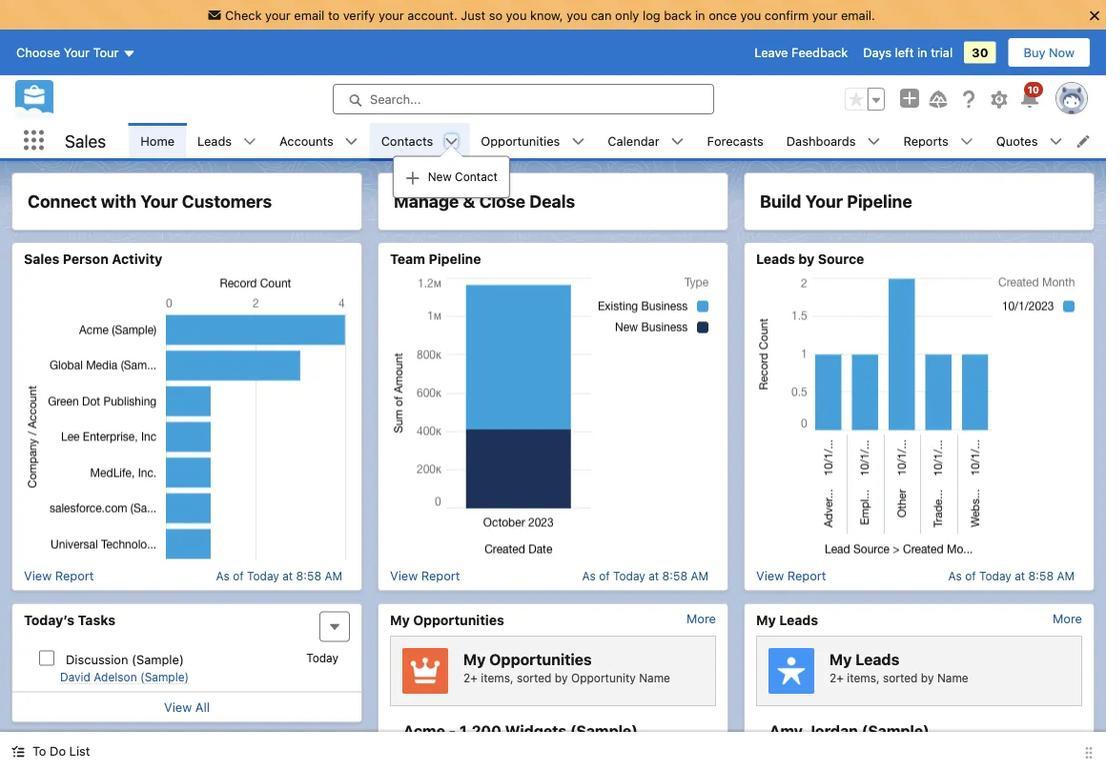 Task type: locate. For each thing, give the bounding box(es) containing it.
0 horizontal spatial pipeline
[[429, 251, 481, 267]]

1 horizontal spatial 8:​58
[[663, 570, 688, 583]]

0 horizontal spatial as
[[216, 570, 230, 583]]

list
[[129, 123, 1107, 198]]

items, inside my opportunities 2+ items, sorted by opportunity name
[[481, 672, 514, 685]]

am for customers
[[325, 570, 342, 583]]

1 horizontal spatial sales
[[65, 130, 106, 151]]

items, up 1,200
[[481, 672, 514, 685]]

view
[[24, 569, 52, 583], [390, 569, 418, 583], [756, 569, 784, 583], [164, 701, 192, 715]]

(sample) down opportunity
[[570, 723, 638, 741]]

today
[[247, 570, 279, 583], [613, 570, 646, 583], [980, 570, 1012, 583], [306, 652, 339, 665]]

name inside my opportunities 2+ items, sorted by opportunity name
[[639, 672, 671, 685]]

view report up today's at bottom left
[[24, 569, 94, 583]]

email
[[294, 8, 325, 22]]

2+ inside my leads 2+ items, sorted by name
[[830, 672, 844, 685]]

0 horizontal spatial your
[[64, 45, 90, 60]]

my inside my leads 2+ items, sorted by name
[[830, 651, 852, 669]]

leave feedback
[[755, 45, 848, 60]]

0 vertical spatial pipeline
[[847, 191, 913, 212]]

your left email.
[[813, 8, 838, 22]]

can
[[591, 8, 612, 22]]

1 name from the left
[[639, 672, 671, 685]]

amy jordan (sample) link
[[770, 720, 1069, 771]]

2 view report from the left
[[390, 569, 460, 583]]

0 horizontal spatial name
[[639, 672, 671, 685]]

1 horizontal spatial items,
[[847, 672, 880, 685]]

in right back
[[695, 8, 706, 22]]

2 at from the left
[[649, 570, 659, 583]]

by inside my leads 2+ items, sorted by name
[[921, 672, 934, 685]]

2 horizontal spatial report
[[788, 569, 827, 583]]

view report up my leads
[[756, 569, 827, 583]]

1 horizontal spatial more link
[[1053, 612, 1083, 626]]

1 horizontal spatial sorted
[[883, 672, 918, 685]]

0 horizontal spatial more link
[[687, 612, 716, 626]]

confirm
[[765, 8, 809, 22]]

dashboards link
[[775, 123, 868, 158]]

to do list
[[32, 745, 90, 759]]

0 horizontal spatial view report link
[[24, 569, 94, 583]]

1 horizontal spatial 2+
[[830, 672, 844, 685]]

your left the tour
[[64, 45, 90, 60]]

in right left
[[918, 45, 928, 60]]

buy now button
[[1008, 37, 1091, 68]]

2 your from the left
[[379, 8, 404, 22]]

your
[[265, 8, 291, 22], [379, 8, 404, 22], [813, 8, 838, 22]]

my leads 2+ items, sorted by name
[[830, 651, 969, 685]]

text default image left reports
[[868, 135, 881, 148]]

text default image inside the reports list item
[[960, 135, 974, 148]]

2 horizontal spatial am
[[1057, 570, 1075, 583]]

1 horizontal spatial more
[[1053, 612, 1083, 626]]

2 more from the left
[[1053, 612, 1083, 626]]

0 horizontal spatial sales
[[24, 251, 59, 267]]

sales for sales
[[65, 130, 106, 151]]

1 more link from the left
[[687, 612, 716, 626]]

opportunities list item
[[470, 123, 596, 158]]

text default image left to at the bottom left
[[11, 746, 25, 759]]

2 horizontal spatial view report
[[756, 569, 827, 583]]

leads list item
[[186, 123, 268, 158]]

2 horizontal spatial by
[[921, 672, 934, 685]]

items, inside my leads 2+ items, sorted by name
[[847, 672, 880, 685]]

1 vertical spatial opportunities
[[413, 612, 504, 628]]

sales person activity
[[24, 251, 163, 267]]

1 as of today at 8:​58 am from the left
[[216, 570, 342, 583]]

1 vertical spatial in
[[918, 45, 928, 60]]

8:​58
[[296, 570, 322, 583], [663, 570, 688, 583], [1029, 570, 1054, 583]]

more link for build your pipeline
[[1053, 612, 1083, 626]]

2 as from the left
[[582, 570, 596, 583]]

1 horizontal spatial report
[[421, 569, 460, 583]]

view up my opportunities "link"
[[390, 569, 418, 583]]

text default image right the calendar
[[671, 135, 685, 148]]

your right build
[[806, 191, 843, 212]]

back
[[664, 8, 692, 22]]

report for deals
[[421, 569, 460, 583]]

2 view report link from the left
[[390, 569, 460, 583]]

3 as from the left
[[949, 570, 962, 583]]

(sample) right jordan
[[862, 723, 930, 741]]

text default image inside calendar list item
[[671, 135, 685, 148]]

text default image inside "dashboards" list item
[[868, 135, 881, 148]]

2 horizontal spatial as of today at 8:​58 am
[[949, 570, 1075, 583]]

2 horizontal spatial of
[[966, 570, 977, 583]]

1 report from the left
[[55, 569, 94, 583]]

text default image left accounts 'link'
[[243, 135, 257, 148]]

0 vertical spatial opportunities
[[481, 134, 560, 148]]

buy now
[[1024, 45, 1075, 60]]

today's
[[24, 612, 75, 628]]

view report link for customers
[[24, 569, 94, 583]]

opportunities
[[481, 134, 560, 148], [413, 612, 504, 628], [490, 651, 592, 669]]

my for my leads
[[756, 612, 776, 628]]

build your pipeline
[[760, 191, 913, 212]]

new contact
[[428, 170, 498, 184]]

1 horizontal spatial at
[[649, 570, 659, 583]]

1 at from the left
[[283, 570, 293, 583]]

as of today at 8:​58 am
[[216, 570, 342, 583], [582, 570, 709, 583], [949, 570, 1075, 583]]

0 vertical spatial sales
[[65, 130, 106, 151]]

your for build
[[806, 191, 843, 212]]

discussion
[[66, 653, 128, 667]]

1 2+ from the left
[[464, 672, 478, 685]]

2+ up 1,200
[[464, 672, 478, 685]]

2+ inside my opportunities 2+ items, sorted by opportunity name
[[464, 672, 478, 685]]

amy
[[770, 723, 803, 741]]

2 2+ from the left
[[830, 672, 844, 685]]

connect
[[28, 191, 97, 212]]

activity
[[112, 251, 163, 267]]

contacts list item
[[370, 123, 510, 198]]

2 report from the left
[[421, 569, 460, 583]]

30
[[972, 45, 989, 60]]

0 horizontal spatial at
[[283, 570, 293, 583]]

sales for sales person activity
[[24, 251, 59, 267]]

by for build your pipeline
[[921, 672, 934, 685]]

home
[[140, 134, 175, 148]]

2+ up jordan
[[830, 672, 844, 685]]

you right the once
[[741, 8, 762, 22]]

2 vertical spatial opportunities
[[490, 651, 592, 669]]

(sample) inside amy jordan (sample) "link"
[[862, 723, 930, 741]]

my
[[390, 612, 410, 628], [756, 612, 776, 628], [464, 651, 486, 669], [830, 651, 852, 669]]

3 you from the left
[[741, 8, 762, 22]]

1 more from the left
[[687, 612, 716, 626]]

1 horizontal spatial as of today at 8:​58 am
[[582, 570, 709, 583]]

3 report from the left
[[788, 569, 827, 583]]

view up my leads
[[756, 569, 784, 583]]

adelson
[[94, 671, 137, 684]]

2 horizontal spatial you
[[741, 8, 762, 22]]

3 your from the left
[[813, 8, 838, 22]]

am
[[325, 570, 342, 583], [691, 570, 709, 583], [1057, 570, 1075, 583]]

as of today at 8:​58 am for deals
[[582, 570, 709, 583]]

customers
[[182, 191, 272, 212]]

my for my opportunities 2+ items, sorted by opportunity name
[[464, 651, 486, 669]]

know,
[[530, 8, 563, 22]]

1 horizontal spatial of
[[599, 570, 610, 583]]

2 8:​58 from the left
[[663, 570, 688, 583]]

1 view report from the left
[[24, 569, 94, 583]]

am for deals
[[691, 570, 709, 583]]

items, for close
[[481, 672, 514, 685]]

of
[[233, 570, 244, 583], [599, 570, 610, 583], [966, 570, 977, 583]]

0 horizontal spatial view report
[[24, 569, 94, 583]]

pipeline up source
[[847, 191, 913, 212]]

(sample) up view all link
[[140, 671, 189, 684]]

opportunities inside list item
[[481, 134, 560, 148]]

reports list item
[[892, 123, 985, 158]]

1 vertical spatial sales
[[24, 251, 59, 267]]

forecasts link
[[696, 123, 775, 158]]

1 am from the left
[[325, 570, 342, 583]]

days left in trial
[[864, 45, 953, 60]]

0 horizontal spatial you
[[506, 8, 527, 22]]

0 horizontal spatial of
[[233, 570, 244, 583]]

report
[[55, 569, 94, 583], [421, 569, 460, 583], [788, 569, 827, 583]]

view report link up my opportunities "link"
[[390, 569, 460, 583]]

sorted up amy jordan (sample) "link" at right bottom
[[883, 672, 918, 685]]

sorted for close
[[517, 672, 552, 685]]

-
[[449, 723, 456, 741]]

8:​58 for customers
[[296, 570, 322, 583]]

sales up connect
[[65, 130, 106, 151]]

2 am from the left
[[691, 570, 709, 583]]

1 sorted from the left
[[517, 672, 552, 685]]

1 items, from the left
[[481, 672, 514, 685]]

text default image up new contact link
[[445, 135, 458, 148]]

leave feedback link
[[755, 45, 848, 60]]

deals
[[530, 191, 575, 212]]

days
[[864, 45, 892, 60]]

forecasts
[[707, 134, 764, 148]]

group
[[845, 88, 885, 111]]

0 vertical spatial in
[[695, 8, 706, 22]]

2 name from the left
[[938, 672, 969, 685]]

2 as of today at 8:​58 am from the left
[[582, 570, 709, 583]]

name up amy jordan (sample) "link" at right bottom
[[938, 672, 969, 685]]

1 8:​58 from the left
[[296, 570, 322, 583]]

opportunities for my opportunities
[[413, 612, 504, 628]]

text default image
[[572, 135, 585, 148], [671, 135, 685, 148], [868, 135, 881, 148], [960, 135, 974, 148], [1050, 135, 1063, 148], [405, 171, 420, 186]]

2 sorted from the left
[[883, 672, 918, 685]]

2 horizontal spatial your
[[806, 191, 843, 212]]

of for customers
[[233, 570, 244, 583]]

pipeline right team
[[429, 251, 481, 267]]

1 of from the left
[[233, 570, 244, 583]]

search... button
[[333, 84, 715, 115]]

calendar
[[608, 134, 660, 148]]

by left source
[[799, 251, 815, 267]]

2 horizontal spatial 8:​58
[[1029, 570, 1054, 583]]

reports
[[904, 134, 949, 148]]

name right opportunity
[[639, 672, 671, 685]]

0 horizontal spatial am
[[325, 570, 342, 583]]

my leads link
[[756, 612, 819, 629]]

items, up amy jordan (sample)
[[847, 672, 880, 685]]

0 horizontal spatial by
[[555, 672, 568, 685]]

your
[[64, 45, 90, 60], [140, 191, 178, 212], [806, 191, 843, 212]]

view report link up today's at bottom left
[[24, 569, 94, 583]]

1 horizontal spatial name
[[938, 672, 969, 685]]

my inside my opportunities 2+ items, sorted by opportunity name
[[464, 651, 486, 669]]

left
[[895, 45, 914, 60]]

text default image left the calendar
[[572, 135, 585, 148]]

your left the email
[[265, 8, 291, 22]]

sorted inside my leads 2+ items, sorted by name
[[883, 672, 918, 685]]

0 horizontal spatial sorted
[[517, 672, 552, 685]]

today for connect with your customers
[[247, 570, 279, 583]]

quotes
[[997, 134, 1038, 148]]

2 horizontal spatial your
[[813, 8, 838, 22]]

at
[[283, 570, 293, 583], [649, 570, 659, 583], [1015, 570, 1026, 583]]

1,200
[[460, 723, 502, 741]]

0 horizontal spatial report
[[55, 569, 94, 583]]

leads inside the leads link
[[197, 134, 232, 148]]

verify
[[343, 8, 375, 22]]

you right so
[[506, 8, 527, 22]]

of for deals
[[599, 570, 610, 583]]

your right verify
[[379, 8, 404, 22]]

text default image right quotes
[[1050, 135, 1063, 148]]

sales
[[65, 130, 106, 151], [24, 251, 59, 267]]

to do list button
[[0, 733, 101, 771]]

name inside my leads 2+ items, sorted by name
[[938, 672, 969, 685]]

leads inside my leads 2+ items, sorted by name
[[856, 651, 900, 669]]

your right "with"
[[140, 191, 178, 212]]

0 horizontal spatial more
[[687, 612, 716, 626]]

by left opportunity
[[555, 672, 568, 685]]

sorted inside my opportunities 2+ items, sorted by opportunity name
[[517, 672, 552, 685]]

0 horizontal spatial 2+
[[464, 672, 478, 685]]

1 as from the left
[[216, 570, 230, 583]]

my leads
[[756, 612, 819, 628]]

0 horizontal spatial as of today at 8:​58 am
[[216, 570, 342, 583]]

view report up my opportunities "link"
[[390, 569, 460, 583]]

feedback
[[792, 45, 848, 60]]

to
[[328, 8, 340, 22]]

sales left person
[[24, 251, 59, 267]]

1 view report link from the left
[[24, 569, 94, 583]]

david adelson (sample) link
[[60, 671, 189, 685]]

report up my opportunities "link"
[[421, 569, 460, 583]]

8:​58 for deals
[[663, 570, 688, 583]]

opportunities inside "link"
[[413, 612, 504, 628]]

0 horizontal spatial items,
[[481, 672, 514, 685]]

1 horizontal spatial as
[[582, 570, 596, 583]]

today's events
[[24, 744, 123, 760]]

as of today at 8:​58 am for customers
[[216, 570, 342, 583]]

2 horizontal spatial as
[[949, 570, 962, 583]]

by up amy jordan (sample) "link" at right bottom
[[921, 672, 934, 685]]

2 more link from the left
[[1053, 612, 1083, 626]]

0 horizontal spatial in
[[695, 8, 706, 22]]

account.
[[408, 8, 458, 22]]

3 of from the left
[[966, 570, 977, 583]]

as
[[216, 570, 230, 583], [582, 570, 596, 583], [949, 570, 962, 583]]

calendar list item
[[596, 123, 696, 158]]

name
[[639, 672, 671, 685], [938, 672, 969, 685]]

text default image right the accounts
[[345, 135, 358, 148]]

text default image up the manage
[[405, 171, 420, 186]]

my inside "link"
[[390, 612, 410, 628]]

report up today's tasks at bottom
[[55, 569, 94, 583]]

1 horizontal spatial your
[[379, 8, 404, 22]]

log
[[643, 8, 661, 22]]

1 horizontal spatial view report
[[390, 569, 460, 583]]

your inside dropdown button
[[64, 45, 90, 60]]

new
[[428, 170, 452, 184]]

you left can
[[567, 8, 588, 22]]

0 horizontal spatial your
[[265, 8, 291, 22]]

opportunity
[[571, 672, 636, 685]]

2 of from the left
[[599, 570, 610, 583]]

so
[[489, 8, 503, 22]]

0 horizontal spatial 8:​58
[[296, 570, 322, 583]]

text default image
[[243, 135, 257, 148], [345, 135, 358, 148], [445, 135, 458, 148], [11, 746, 25, 759]]

text default image right reports
[[960, 135, 974, 148]]

by inside my opportunities 2+ items, sorted by opportunity name
[[555, 672, 568, 685]]

1 horizontal spatial am
[[691, 570, 709, 583]]

view report link up my leads
[[756, 569, 827, 583]]

1 horizontal spatial view report link
[[390, 569, 460, 583]]

1 horizontal spatial you
[[567, 8, 588, 22]]

text default image inside accounts list item
[[345, 135, 358, 148]]

opportunities inside my opportunities 2+ items, sorted by opportunity name
[[490, 651, 592, 669]]

2 horizontal spatial at
[[1015, 570, 1026, 583]]

report up my leads
[[788, 569, 827, 583]]

(sample)
[[132, 653, 184, 667], [140, 671, 189, 684], [570, 723, 638, 741], [862, 723, 930, 741]]

2+
[[464, 672, 478, 685], [830, 672, 844, 685]]

text default image inside opportunities list item
[[572, 135, 585, 148]]

text default image inside quotes list item
[[1050, 135, 1063, 148]]

sorted up 'widgets'
[[517, 672, 552, 685]]

more for build your pipeline
[[1053, 612, 1083, 626]]

view up today's at bottom left
[[24, 569, 52, 583]]

2 horizontal spatial view report link
[[756, 569, 827, 583]]

(sample) up david adelson (sample) link
[[132, 653, 184, 667]]

2 items, from the left
[[847, 672, 880, 685]]



Task type: vqa. For each thing, say whether or not it's contained in the screenshot.
VP
no



Task type: describe. For each thing, give the bounding box(es) containing it.
leave
[[755, 45, 788, 60]]

contacts link
[[370, 123, 445, 158]]

leads by source
[[756, 251, 865, 267]]

text default image inside contacts list item
[[445, 135, 458, 148]]

opportunities for my opportunities 2+ items, sorted by opportunity name
[[490, 651, 592, 669]]

text default image for reports
[[960, 135, 974, 148]]

text default image for quotes
[[1050, 135, 1063, 148]]

now
[[1049, 45, 1075, 60]]

2 you from the left
[[567, 8, 588, 22]]

build
[[760, 191, 802, 212]]

3 am from the left
[[1057, 570, 1075, 583]]

3 at from the left
[[1015, 570, 1026, 583]]

as for customers
[[216, 570, 230, 583]]

view report for customers
[[24, 569, 94, 583]]

report for customers
[[55, 569, 94, 583]]

1 horizontal spatial in
[[918, 45, 928, 60]]

buy
[[1024, 45, 1046, 60]]

today for build your pipeline
[[980, 570, 1012, 583]]

quotes list item
[[985, 123, 1075, 158]]

3 as of today at 8:​58 am from the left
[[949, 570, 1075, 583]]

acme
[[404, 723, 445, 741]]

1 horizontal spatial pipeline
[[847, 191, 913, 212]]

1 horizontal spatial by
[[799, 251, 815, 267]]

acme - 1,200 widgets (sample)
[[404, 723, 638, 741]]

amy jordan (sample)
[[770, 723, 930, 741]]

new contact link
[[394, 161, 509, 194]]

today's
[[24, 744, 75, 760]]

tasks
[[78, 612, 115, 628]]

at for customers
[[283, 570, 293, 583]]

view for manage & close deals
[[390, 569, 418, 583]]

person
[[63, 251, 109, 267]]

3 view report from the left
[[756, 569, 827, 583]]

as for deals
[[582, 570, 596, 583]]

text default image for opportunities
[[572, 135, 585, 148]]

view for build your pipeline
[[756, 569, 784, 583]]

2+ for your
[[830, 672, 844, 685]]

widgets
[[505, 723, 567, 741]]

view left 'all' on the bottom left of the page
[[164, 701, 192, 715]]

1 vertical spatial pipeline
[[429, 251, 481, 267]]

today for manage & close deals
[[613, 570, 646, 583]]

leads inside my leads link
[[780, 612, 819, 628]]

my opportunities link
[[390, 612, 504, 629]]

my for my leads 2+ items, sorted by name
[[830, 651, 852, 669]]

3 8:​58 from the left
[[1029, 570, 1054, 583]]

acme - 1,200 widgets (sample) link
[[404, 720, 703, 771]]

trial
[[931, 45, 953, 60]]

3 view report link from the left
[[756, 569, 827, 583]]

1 you from the left
[[506, 8, 527, 22]]

source
[[818, 251, 865, 267]]

connect with your customers
[[28, 191, 272, 212]]

at for deals
[[649, 570, 659, 583]]

choose your tour
[[16, 45, 119, 60]]

more for manage & close deals
[[687, 612, 716, 626]]

jordan
[[807, 723, 859, 741]]

events
[[79, 744, 123, 760]]

all
[[195, 701, 210, 715]]

discussion (sample) david adelson (sample)
[[60, 653, 189, 684]]

view all link
[[164, 701, 210, 715]]

list containing home
[[129, 123, 1107, 198]]

choose
[[16, 45, 60, 60]]

(sample) inside acme - 1,200 widgets (sample) link
[[570, 723, 638, 741]]

show more my leads records element
[[1053, 612, 1083, 626]]

dashboards list item
[[775, 123, 892, 158]]

contact
[[455, 170, 498, 184]]

team
[[390, 251, 426, 267]]

1 your from the left
[[265, 8, 291, 22]]

do
[[50, 745, 66, 759]]

2+ for &
[[464, 672, 478, 685]]

view report for deals
[[390, 569, 460, 583]]

tour
[[93, 45, 119, 60]]

email.
[[841, 8, 876, 22]]

today's tasks
[[24, 612, 115, 628]]

reports link
[[892, 123, 960, 158]]

text default image for calendar
[[671, 135, 685, 148]]

leads link
[[186, 123, 243, 158]]

just
[[461, 8, 486, 22]]

list
[[69, 745, 90, 759]]

view all
[[164, 701, 210, 715]]

10 button
[[1019, 82, 1044, 111]]

my opportunities
[[390, 612, 504, 628]]

view for connect with your customers
[[24, 569, 52, 583]]

calendar link
[[596, 123, 671, 158]]

accounts
[[280, 134, 334, 148]]

manage
[[394, 191, 459, 212]]

team pipeline
[[390, 251, 481, 267]]

10
[[1028, 84, 1040, 95]]

opportunities link
[[470, 123, 572, 158]]

check your email to verify your account. just so you know, you can only log back in once you confirm your email.
[[225, 8, 876, 22]]

items, for pipeline
[[847, 672, 880, 685]]

1 horizontal spatial your
[[140, 191, 178, 212]]

david
[[60, 671, 91, 684]]

text default image for dashboards
[[868, 135, 881, 148]]

choose your tour button
[[15, 37, 137, 68]]

text default image inside to do list button
[[11, 746, 25, 759]]

your for choose
[[64, 45, 90, 60]]

more link for manage & close deals
[[687, 612, 716, 626]]

close
[[479, 191, 526, 212]]

by for manage & close deals
[[555, 672, 568, 685]]

accounts list item
[[268, 123, 370, 158]]

search...
[[370, 92, 421, 106]]

text default image inside leads list item
[[243, 135, 257, 148]]

text default image inside new contact link
[[405, 171, 420, 186]]

accounts link
[[268, 123, 345, 158]]

show more my opportunities records element
[[687, 612, 716, 626]]

sorted for pipeline
[[883, 672, 918, 685]]

check
[[225, 8, 262, 22]]

view report link for deals
[[390, 569, 460, 583]]

my for my opportunities
[[390, 612, 410, 628]]

manage & close deals
[[394, 191, 575, 212]]

dashboards
[[787, 134, 856, 148]]

home link
[[129, 123, 186, 158]]

once
[[709, 8, 737, 22]]

my opportunities 2+ items, sorted by opportunity name
[[464, 651, 671, 685]]



